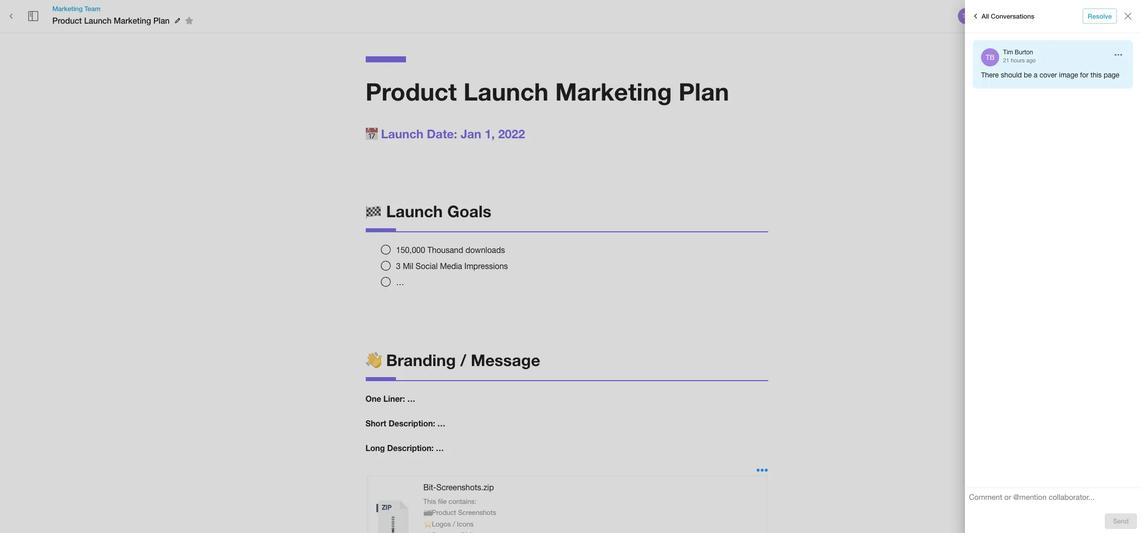 Task type: describe. For each thing, give the bounding box(es) containing it.
21
[[1004, 57, 1010, 63]]

all
[[982, 12, 989, 20]]

resolve button
[[1083, 8, 1117, 24]]

3 mil social media impressions
[[396, 262, 508, 271]]

bit-
[[424, 483, 436, 492]]

1 vertical spatial tb
[[986, 53, 995, 61]]

this
[[1091, 71, 1102, 79]]

launch up 2022
[[464, 77, 549, 106]]

bit-screenshots.zip
[[424, 483, 494, 492]]

long description: …
[[366, 443, 444, 453]]

📅
[[366, 127, 378, 141]]

(sm)
[[459, 531, 473, 533]]

there should be a cover image for this page
[[981, 71, 1120, 79]]

thousand
[[428, 246, 463, 255]]

file
[[438, 498, 447, 506]]

cover
[[1040, 71, 1057, 79]]

page
[[1104, 71, 1120, 79]]

0 vertical spatial plan
[[153, 16, 170, 25]]

one liner: …
[[366, 394, 415, 404]]

tb inside button
[[962, 13, 970, 20]]

date:
[[427, 127, 457, 141]]

image
[[1059, 71, 1078, 79]]

0 vertical spatial product
[[52, 16, 82, 25]]

… for one liner: …
[[407, 394, 415, 404]]

contains:
[[449, 498, 477, 506]]

3
[[396, 262, 401, 271]]

tb button
[[957, 7, 976, 26]]

should
[[1001, 71, 1022, 79]]

this file contains: 📷product screenshots ⭐️logos / icons 👉banners (sm)
[[424, 498, 496, 533]]

for
[[1080, 71, 1089, 79]]

icons
[[457, 520, 474, 528]]

all conversations
[[982, 12, 1035, 20]]

0 vertical spatial /
[[460, 351, 466, 370]]

conversations
[[991, 12, 1035, 20]]

more
[[1098, 12, 1113, 20]]

media
[[440, 262, 462, 271]]

liner:
[[384, 394, 405, 404]]

marketing team link
[[52, 4, 197, 13]]

this
[[424, 498, 436, 506]]

👉banners
[[424, 531, 457, 533]]

2022
[[498, 127, 525, 141]]

all conversations button
[[967, 8, 1037, 24]]

👋
[[366, 351, 382, 370]]

tim burton 21 hours ago
[[1004, 49, 1036, 63]]

downloads
[[466, 246, 505, 255]]

Comment or @mention collaborator... text field
[[969, 493, 1137, 506]]

one
[[366, 394, 381, 404]]



Task type: locate. For each thing, give the bounding box(es) containing it.
favorite image
[[183, 15, 195, 27]]

be
[[1024, 71, 1032, 79]]

0 horizontal spatial /
[[453, 520, 455, 528]]

…
[[396, 278, 404, 287], [407, 394, 415, 404], [438, 419, 446, 428], [436, 443, 444, 453]]

launch down team
[[84, 16, 112, 25]]

1 horizontal spatial marketing
[[114, 16, 151, 25]]

product launch marketing plan
[[52, 16, 170, 25], [366, 77, 729, 106]]

… down 3 at the left of the page
[[396, 278, 404, 287]]

tb
[[962, 13, 970, 20], [986, 53, 995, 61]]

0 horizontal spatial plan
[[153, 16, 170, 25]]

launch up 150,000
[[386, 202, 443, 221]]

1 vertical spatial product
[[366, 77, 457, 106]]

📅 launch date: jan 1, 2022
[[366, 127, 525, 141]]

1 vertical spatial description:
[[387, 443, 434, 453]]

/ inside this file contains: 📷product screenshots ⭐️logos / icons 👉banners (sm)
[[453, 520, 455, 528]]

1 vertical spatial marketing
[[114, 16, 151, 25]]

150,000 thousand downloads
[[396, 246, 505, 255]]

short description: …
[[366, 419, 446, 428]]

marketing team
[[52, 4, 101, 13]]

1 vertical spatial /
[[453, 520, 455, 528]]

marketing
[[52, 4, 83, 13], [114, 16, 151, 25], [555, 77, 672, 106]]

description: for short
[[389, 419, 435, 428]]

long
[[366, 443, 385, 453]]

2 vertical spatial marketing
[[555, 77, 672, 106]]

plan
[[153, 16, 170, 25], [679, 77, 729, 106]]

tb left 21
[[986, 53, 995, 61]]

0 vertical spatial description:
[[389, 419, 435, 428]]

1,
[[485, 127, 495, 141]]

more button
[[1090, 8, 1122, 24]]

📷product
[[424, 509, 456, 517]]

description: down "short description: …"
[[387, 443, 434, 453]]

/ left "icons"
[[453, 520, 455, 528]]

screenshots.zip
[[436, 483, 494, 492]]

0 horizontal spatial product launch marketing plan
[[52, 16, 170, 25]]

jan
[[461, 127, 482, 141]]

… up long description: …
[[438, 419, 446, 428]]

1 horizontal spatial product launch marketing plan
[[366, 77, 729, 106]]

🏁
[[366, 202, 382, 221]]

0 horizontal spatial marketing
[[52, 4, 83, 13]]

1 vertical spatial plan
[[679, 77, 729, 106]]

impressions
[[465, 262, 508, 271]]

screenshots
[[458, 509, 496, 517]]

1 horizontal spatial plan
[[679, 77, 729, 106]]

🏁 launch goals
[[366, 202, 491, 221]]

0 vertical spatial marketing
[[52, 4, 83, 13]]

description: for long
[[387, 443, 434, 453]]

hours
[[1011, 57, 1025, 63]]

… for short description: …
[[438, 419, 446, 428]]

0 horizontal spatial tb
[[962, 13, 970, 20]]

resolve
[[1088, 12, 1112, 20]]

… up bit-
[[436, 443, 444, 453]]

message
[[471, 351, 540, 370]]

1 vertical spatial product launch marketing plan
[[366, 77, 729, 106]]

social
[[416, 262, 438, 271]]

launch right the 📅
[[381, 127, 424, 141]]

goals
[[447, 202, 491, 221]]

mil
[[403, 262, 414, 271]]

team
[[84, 4, 101, 13]]

⭐️logos
[[424, 520, 451, 528]]

product
[[52, 16, 82, 25], [366, 77, 457, 106]]

0 horizontal spatial product
[[52, 16, 82, 25]]

tim
[[1004, 49, 1014, 56]]

… right liner:
[[407, 394, 415, 404]]

a
[[1034, 71, 1038, 79]]

short
[[366, 419, 387, 428]]

launch
[[84, 16, 112, 25], [464, 77, 549, 106], [381, 127, 424, 141], [386, 202, 443, 221]]

burton
[[1015, 49, 1033, 56]]

0 vertical spatial tb
[[962, 13, 970, 20]]

ago
[[1027, 57, 1036, 63]]

0 vertical spatial product launch marketing plan
[[52, 16, 170, 25]]

… for long description: …
[[436, 443, 444, 453]]

description:
[[389, 419, 435, 428], [387, 443, 434, 453]]

branding
[[386, 351, 456, 370]]

1 horizontal spatial product
[[366, 77, 457, 106]]

1 horizontal spatial /
[[460, 351, 466, 370]]

2 horizontal spatial marketing
[[555, 77, 672, 106]]

description: up long description: …
[[389, 419, 435, 428]]

tb left all
[[962, 13, 970, 20]]

there
[[981, 71, 999, 79]]

150,000
[[396, 246, 425, 255]]

/ left message
[[460, 351, 466, 370]]

1 horizontal spatial tb
[[986, 53, 995, 61]]

/
[[460, 351, 466, 370], [453, 520, 455, 528]]

👋 branding / message
[[366, 351, 540, 370]]



Task type: vqa. For each thing, say whether or not it's contained in the screenshot.
2nd The Help Image from the bottom
no



